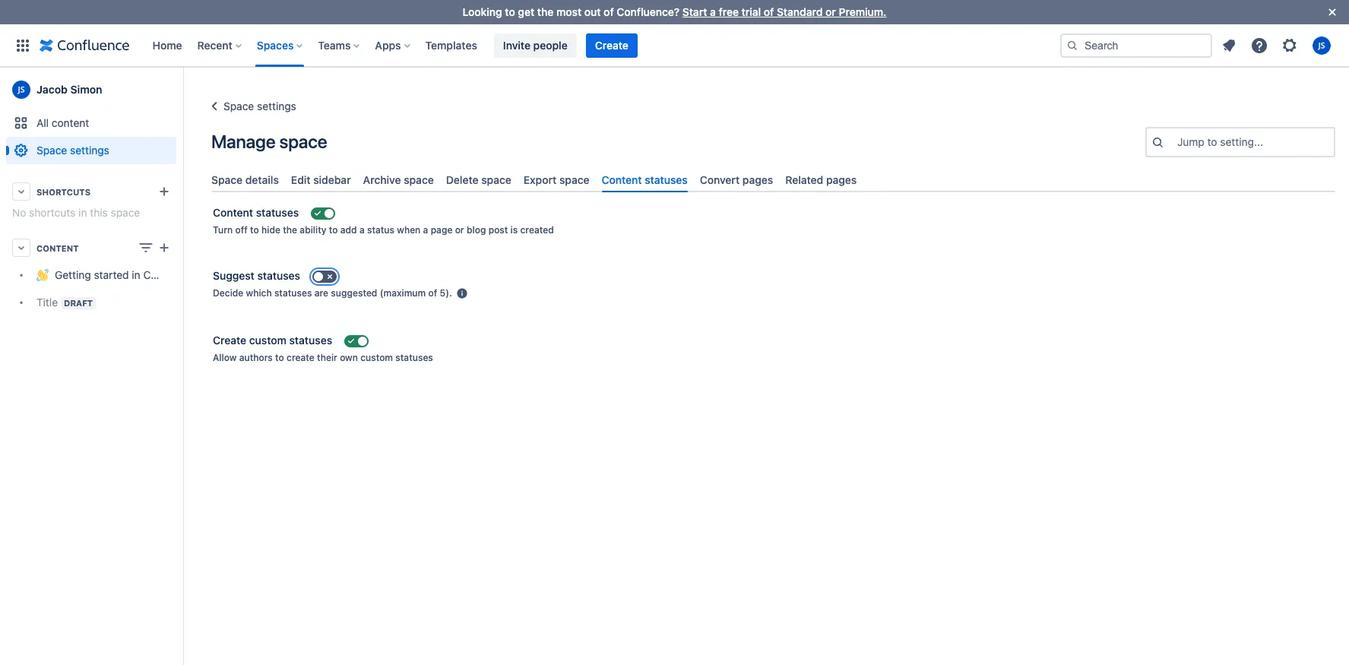 Task type: describe. For each thing, give the bounding box(es) containing it.
page
[[431, 224, 453, 236]]

suggest
[[213, 269, 255, 282]]

their
[[317, 352, 337, 364]]

teams button
[[314, 33, 366, 57]]

statuses left are
[[274, 288, 312, 299]]

no shortcuts in this space
[[12, 206, 140, 219]]

to down "create custom statuses"
[[275, 352, 284, 364]]

global element
[[9, 24, 1061, 67]]

title draft
[[36, 296, 93, 309]]

ability
[[300, 224, 327, 236]]

manage space
[[211, 131, 327, 152]]

space inside "tab list"
[[211, 173, 243, 186]]

info icon image
[[456, 288, 468, 300]]

tab list containing space details
[[205, 167, 1342, 192]]

your profile and preferences image
[[1313, 36, 1331, 54]]

decide
[[213, 288, 244, 299]]

all content
[[36, 116, 89, 129]]

confluence?
[[617, 5, 680, 18]]

is
[[511, 224, 518, 236]]

1 vertical spatial or
[[455, 224, 464, 236]]

1 vertical spatial space
[[36, 144, 67, 157]]

teams
[[318, 38, 351, 51]]

add shortcut image
[[155, 182, 173, 201]]

statuses left the convert
[[645, 173, 688, 186]]

get
[[518, 5, 535, 18]]

2 horizontal spatial a
[[710, 5, 716, 18]]

edit
[[291, 173, 311, 186]]

spaces
[[257, 38, 294, 51]]

jacob simon
[[36, 83, 102, 96]]

statuses up hide
[[256, 206, 299, 219]]

export space
[[524, 173, 590, 186]]

convert
[[700, 173, 740, 186]]

jacob simon link
[[6, 75, 176, 105]]

1 vertical spatial space settings link
[[6, 137, 176, 164]]

0 vertical spatial custom
[[249, 334, 287, 347]]

delete space link
[[440, 167, 518, 192]]

pages for convert pages
[[743, 173, 773, 186]]

delete
[[446, 173, 479, 186]]

jump to setting...
[[1178, 135, 1264, 148]]

out
[[585, 5, 601, 18]]

1 vertical spatial content statuses
[[213, 206, 299, 219]]

shortcuts button
[[6, 178, 176, 205]]

space for archive space
[[404, 173, 434, 186]]

1 horizontal spatial content
[[213, 206, 253, 219]]

content statuses link
[[596, 167, 694, 192]]

suggested
[[331, 288, 377, 299]]

are
[[315, 288, 329, 299]]

archive space
[[363, 173, 434, 186]]

2 horizontal spatial of
[[764, 5, 774, 18]]

recent
[[197, 38, 233, 51]]

no
[[12, 206, 26, 219]]

all content link
[[6, 109, 176, 137]]

archive
[[363, 173, 401, 186]]

created
[[520, 224, 554, 236]]

of for 5).
[[428, 288, 437, 299]]

to right the jump
[[1208, 135, 1218, 148]]

in for started
[[132, 269, 140, 282]]

related pages link
[[779, 167, 863, 192]]

edit sidebar link
[[285, 167, 357, 192]]

shortcuts
[[29, 206, 76, 219]]

started
[[94, 269, 129, 282]]

invite people
[[503, 38, 568, 51]]

premium.
[[839, 5, 887, 18]]

space details link
[[205, 167, 285, 192]]

trial
[[742, 5, 761, 18]]

collapse sidebar image
[[166, 75, 199, 105]]

0 vertical spatial content
[[602, 173, 642, 186]]

statuses right own
[[396, 352, 433, 364]]

this
[[90, 206, 108, 219]]

setting...
[[1220, 135, 1264, 148]]

recent button
[[193, 33, 248, 57]]

space right this
[[111, 206, 140, 219]]

start
[[683, 5, 707, 18]]

simon
[[70, 83, 102, 96]]

add
[[340, 224, 357, 236]]

post
[[489, 224, 508, 236]]

hide
[[262, 224, 281, 236]]

content button
[[6, 234, 176, 262]]

apps button
[[371, 33, 416, 57]]

home link
[[148, 33, 187, 57]]

blog
[[467, 224, 486, 236]]

convert pages link
[[694, 167, 779, 192]]

most
[[557, 5, 582, 18]]

people
[[533, 38, 568, 51]]

suggest statuses
[[213, 269, 300, 282]]

start a free trial of standard or premium. link
[[683, 5, 887, 18]]

(maximum
[[380, 288, 426, 299]]

create for create custom statuses
[[213, 334, 246, 347]]

templates
[[425, 38, 477, 51]]

own
[[340, 352, 358, 364]]

create custom statuses
[[213, 334, 332, 347]]

1 horizontal spatial a
[[423, 224, 428, 236]]

settings icon image
[[1281, 36, 1299, 54]]

1 horizontal spatial space settings link
[[205, 97, 296, 116]]

sidebar
[[313, 173, 351, 186]]

to left the "get"
[[505, 5, 515, 18]]



Task type: vqa. For each thing, say whether or not it's contained in the screenshot.
Application Links
no



Task type: locate. For each thing, give the bounding box(es) containing it.
2 horizontal spatial content
[[602, 173, 642, 186]]

0 vertical spatial settings
[[257, 100, 296, 113]]

which
[[246, 288, 272, 299]]

create up allow
[[213, 334, 246, 347]]

0 horizontal spatial in
[[78, 206, 87, 219]]

Search field
[[1061, 33, 1213, 57]]

or
[[826, 5, 836, 18], [455, 224, 464, 236]]

space settings link
[[205, 97, 296, 116], [6, 137, 176, 164]]

related
[[786, 173, 824, 186]]

status
[[367, 224, 395, 236]]

draft
[[64, 298, 93, 308]]

1 horizontal spatial create
[[595, 38, 629, 51]]

1 horizontal spatial pages
[[826, 173, 857, 186]]

custom right own
[[361, 352, 393, 364]]

create inside global 'element'
[[595, 38, 629, 51]]

turn
[[213, 224, 233, 236]]

decide which statuses are suggested (maximum of 5).
[[213, 288, 452, 299]]

tab list
[[205, 167, 1342, 192]]

of for confluence?
[[604, 5, 614, 18]]

1 pages from the left
[[743, 173, 773, 186]]

delete space
[[446, 173, 512, 186]]

0 horizontal spatial pages
[[743, 173, 773, 186]]

pages right related on the top right of page
[[826, 173, 857, 186]]

confluence
[[143, 269, 199, 282]]

templates link
[[421, 33, 482, 57]]

tree inside space element
[[6, 262, 199, 316]]

2 vertical spatial space
[[211, 173, 243, 186]]

create a page image
[[155, 239, 173, 257]]

of left 5).
[[428, 288, 437, 299]]

0 horizontal spatial content
[[36, 243, 79, 253]]

confluence image
[[40, 36, 130, 54], [40, 36, 130, 54]]

0 vertical spatial in
[[78, 206, 87, 219]]

edit sidebar
[[291, 173, 351, 186]]

content statuses left the convert
[[602, 173, 688, 186]]

0 vertical spatial the
[[537, 5, 554, 18]]

1 vertical spatial the
[[283, 224, 297, 236]]

content right the export space
[[602, 173, 642, 186]]

1 horizontal spatial custom
[[361, 352, 393, 364]]

space details
[[211, 173, 279, 186]]

of
[[604, 5, 614, 18], [764, 5, 774, 18], [428, 288, 437, 299]]

a left free
[[710, 5, 716, 18]]

the right hide
[[283, 224, 297, 236]]

2 vertical spatial content
[[36, 243, 79, 253]]

getting
[[55, 269, 91, 282]]

5).
[[440, 288, 452, 299]]

1 vertical spatial create
[[213, 334, 246, 347]]

0 horizontal spatial content statuses
[[213, 206, 299, 219]]

0 horizontal spatial settings
[[70, 144, 109, 157]]

tree containing getting started in confluence
[[6, 262, 199, 316]]

invite people button
[[494, 33, 577, 57]]

settings up manage space
[[257, 100, 296, 113]]

jacob
[[36, 83, 68, 96]]

1 vertical spatial in
[[132, 269, 140, 282]]

create down out
[[595, 38, 629, 51]]

0 horizontal spatial space settings link
[[6, 137, 176, 164]]

in
[[78, 206, 87, 219], [132, 269, 140, 282]]

0 vertical spatial create
[[595, 38, 629, 51]]

0 horizontal spatial or
[[455, 224, 464, 236]]

space settings link up manage
[[205, 97, 296, 116]]

export space link
[[518, 167, 596, 192]]

the right the "get"
[[537, 5, 554, 18]]

notification icon image
[[1220, 36, 1238, 54]]

statuses up the create
[[289, 334, 332, 347]]

space settings inside space element
[[36, 144, 109, 157]]

when
[[397, 224, 421, 236]]

to
[[505, 5, 515, 18], [1208, 135, 1218, 148], [250, 224, 259, 236], [329, 224, 338, 236], [275, 352, 284, 364]]

space settings up manage space
[[224, 100, 296, 113]]

space for manage space
[[279, 131, 327, 152]]

authors
[[239, 352, 273, 364]]

off
[[235, 224, 248, 236]]

0 vertical spatial or
[[826, 5, 836, 18]]

create
[[287, 352, 315, 364]]

0 vertical spatial space settings
[[224, 100, 296, 113]]

or left blog
[[455, 224, 464, 236]]

details
[[245, 173, 279, 186]]

1 horizontal spatial or
[[826, 5, 836, 18]]

the
[[537, 5, 554, 18], [283, 224, 297, 236]]

all
[[36, 116, 49, 129]]

manage
[[211, 131, 276, 152]]

0 horizontal spatial of
[[428, 288, 437, 299]]

of right out
[[604, 5, 614, 18]]

0 horizontal spatial custom
[[249, 334, 287, 347]]

space left details
[[211, 173, 243, 186]]

1 horizontal spatial settings
[[257, 100, 296, 113]]

export
[[524, 173, 557, 186]]

1 horizontal spatial space settings
[[224, 100, 296, 113]]

help icon image
[[1251, 36, 1269, 54]]

settings
[[257, 100, 296, 113], [70, 144, 109, 157]]

create link
[[586, 33, 638, 57]]

in inside tree
[[132, 269, 140, 282]]

space for delete space
[[481, 173, 512, 186]]

spaces button
[[252, 33, 309, 57]]

1 vertical spatial space settings
[[36, 144, 109, 157]]

1 horizontal spatial of
[[604, 5, 614, 18]]

1 vertical spatial settings
[[70, 144, 109, 157]]

space settings link down content
[[6, 137, 176, 164]]

space for export space
[[560, 173, 590, 186]]

search image
[[1067, 39, 1079, 51]]

a
[[710, 5, 716, 18], [360, 224, 365, 236], [423, 224, 428, 236]]

getting started in confluence
[[55, 269, 199, 282]]

content
[[52, 116, 89, 129]]

space element
[[0, 67, 199, 665]]

to left add
[[329, 224, 338, 236]]

content up off
[[213, 206, 253, 219]]

1 vertical spatial content
[[213, 206, 253, 219]]

1 horizontal spatial the
[[537, 5, 554, 18]]

settings inside space element
[[70, 144, 109, 157]]

related pages
[[786, 173, 857, 186]]

statuses up which in the top of the page
[[257, 269, 300, 282]]

free
[[719, 5, 739, 18]]

banner
[[0, 24, 1349, 67]]

0 vertical spatial space
[[224, 100, 254, 113]]

space settings down content
[[36, 144, 109, 157]]

home
[[152, 38, 182, 51]]

shortcuts
[[36, 187, 91, 197]]

convert pages
[[700, 173, 773, 186]]

1 horizontal spatial content statuses
[[602, 173, 688, 186]]

content up the getting
[[36, 243, 79, 253]]

a left page
[[423, 224, 428, 236]]

of right trial
[[764, 5, 774, 18]]

space right archive
[[404, 173, 434, 186]]

allow
[[213, 352, 237, 364]]

create for create
[[595, 38, 629, 51]]

close image
[[1324, 3, 1342, 21]]

looking
[[463, 5, 502, 18]]

getting started in confluence link
[[6, 262, 199, 289]]

apps
[[375, 38, 401, 51]]

custom up authors
[[249, 334, 287, 347]]

pages for related pages
[[826, 173, 857, 186]]

content statuses up off
[[213, 206, 299, 219]]

in for shortcuts
[[78, 206, 87, 219]]

title
[[36, 296, 58, 309]]

content inside dropdown button
[[36, 243, 79, 253]]

change view image
[[137, 239, 155, 257]]

to right off
[[250, 224, 259, 236]]

space
[[279, 131, 327, 152], [404, 173, 434, 186], [481, 173, 512, 186], [560, 173, 590, 186], [111, 206, 140, 219]]

appswitcher icon image
[[14, 36, 32, 54]]

0 horizontal spatial space settings
[[36, 144, 109, 157]]

space
[[224, 100, 254, 113], [36, 144, 67, 157], [211, 173, 243, 186]]

1 vertical spatial custom
[[361, 352, 393, 364]]

allow authors to create their own custom statuses
[[213, 352, 433, 364]]

content statuses inside content statuses link
[[602, 173, 688, 186]]

1 horizontal spatial in
[[132, 269, 140, 282]]

tree
[[6, 262, 199, 316]]

in left this
[[78, 206, 87, 219]]

0 vertical spatial content statuses
[[602, 173, 688, 186]]

2 pages from the left
[[826, 173, 857, 186]]

invite
[[503, 38, 531, 51]]

banner containing home
[[0, 24, 1349, 67]]

space down all
[[36, 144, 67, 157]]

space up edit
[[279, 131, 327, 152]]

statuses
[[645, 173, 688, 186], [256, 206, 299, 219], [257, 269, 300, 282], [274, 288, 312, 299], [289, 334, 332, 347], [396, 352, 433, 364]]

Search settings text field
[[1178, 135, 1181, 150]]

space up manage
[[224, 100, 254, 113]]

0 vertical spatial space settings link
[[205, 97, 296, 116]]

a right add
[[360, 224, 365, 236]]

in right started
[[132, 269, 140, 282]]

jump
[[1178, 135, 1205, 148]]

settings down the all content link
[[70, 144, 109, 157]]

or right standard
[[826, 5, 836, 18]]

turn off to hide the ability to add a status when a page or blog post is created
[[213, 224, 554, 236]]

archive space link
[[357, 167, 440, 192]]

0 horizontal spatial a
[[360, 224, 365, 236]]

space right delete
[[481, 173, 512, 186]]

pages right the convert
[[743, 173, 773, 186]]

0 horizontal spatial the
[[283, 224, 297, 236]]

space right export
[[560, 173, 590, 186]]

0 horizontal spatial create
[[213, 334, 246, 347]]



